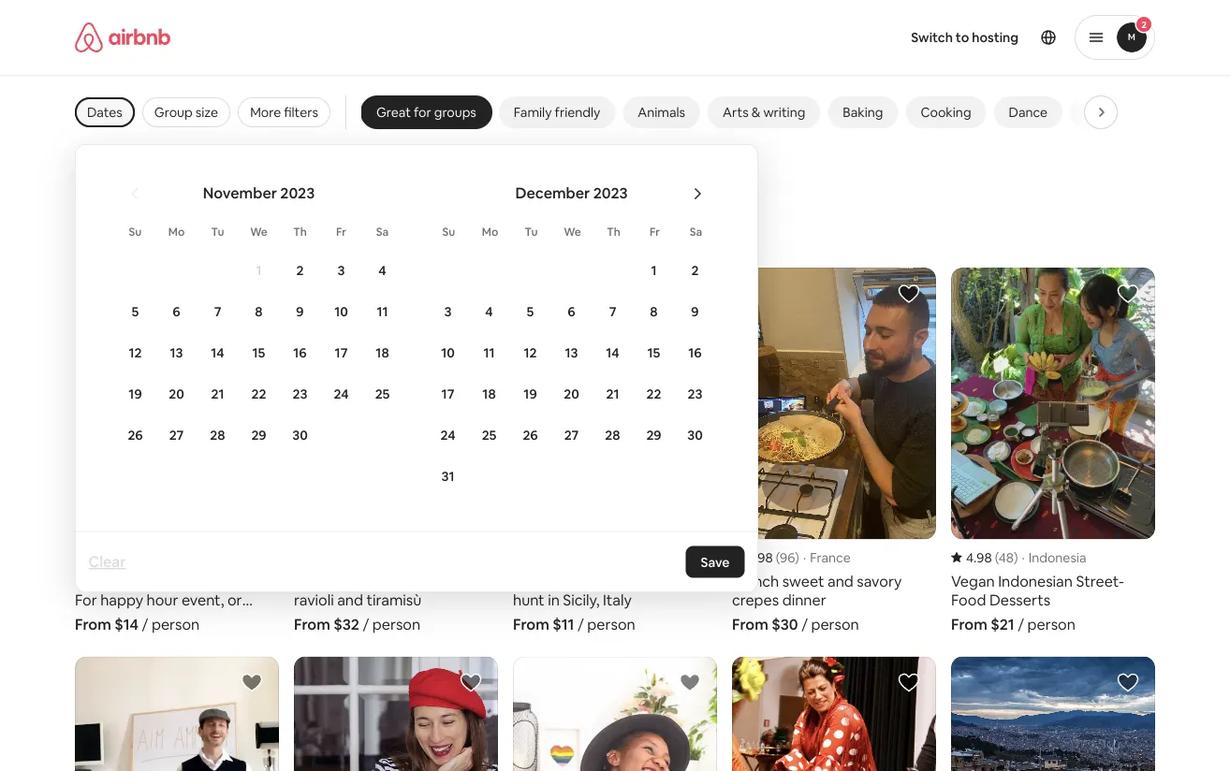 Task type: describe. For each thing, give the bounding box(es) containing it.
10 for the left 10 button
[[334, 303, 348, 320]]

2 19 from the left
[[524, 385, 537, 402]]

6 for 1st 6 "button"
[[173, 303, 180, 320]]

save button
[[686, 546, 745, 578]]

21 for second 21 button
[[606, 385, 619, 402]]

2 21 button from the left
[[592, 374, 633, 413]]

switch
[[911, 29, 953, 46]]

1 20 button from the left
[[156, 374, 197, 413]]

1 9 button from the left
[[279, 292, 321, 331]]

cooking
[[921, 104, 971, 121]]

rating 4.98 out of 5; 96 reviews image
[[732, 549, 799, 566]]

0 horizontal spatial for
[[135, 171, 163, 198]]

to
[[956, 29, 969, 46]]

2 12 from the left
[[524, 344, 537, 361]]

great for groups inside button
[[376, 104, 476, 121]]

great for groups button
[[361, 96, 491, 128]]

1 vertical spatial 4 button
[[469, 292, 510, 331]]

) for from $21
[[1014, 549, 1018, 566]]

4.98 for $21
[[966, 549, 992, 566]]

1 5 from the left
[[132, 303, 139, 320]]

2 22 from the left
[[647, 385, 661, 402]]

december 2023
[[515, 184, 628, 203]]

for inside button
[[414, 104, 431, 121]]

8 for second 8 button
[[650, 303, 658, 320]]

arts & writing element
[[723, 104, 806, 121]]

from for from $11
[[513, 615, 549, 634]]

1 vertical spatial filters
[[249, 209, 288, 228]]

friendly
[[555, 104, 600, 121]]

from $11 / person
[[513, 615, 635, 634]]

· france
[[803, 549, 851, 566]]

switch to hosting link
[[900, 18, 1030, 57]]

24 for 24 "button" to the bottom
[[440, 426, 456, 443]]

13 for 1st 13 button from the left
[[170, 344, 183, 361]]

1 6 button from the left
[[156, 292, 197, 331]]

1 30 from the left
[[292, 426, 308, 443]]

1 30 button from the left
[[279, 415, 321, 455]]

drinks
[[1085, 104, 1123, 121]]

2 14 from the left
[[606, 344, 620, 361]]

10 for the bottom 10 button
[[441, 344, 455, 361]]

1 vertical spatial 3 button
[[427, 292, 469, 331]]

2 27 from the left
[[564, 426, 579, 443]]

1 tu from the left
[[211, 224, 224, 239]]

dance element
[[1009, 104, 1048, 121]]

96
[[780, 549, 795, 566]]

animals element
[[638, 104, 685, 121]]

0 vertical spatial 4 button
[[362, 250, 403, 290]]

3 for top 3 button
[[338, 262, 345, 279]]

2 20 button from the left
[[551, 374, 592, 413]]

1 22 button from the left
[[238, 374, 279, 413]]

( for from $21
[[995, 549, 999, 566]]

0 horizontal spatial 17 button
[[321, 333, 362, 372]]

4.93 ( 668
[[90, 549, 146, 566]]

$30
[[772, 615, 798, 634]]

0 horizontal spatial 17
[[335, 344, 348, 361]]

2 button for december 2023
[[675, 250, 716, 290]]

1 button for november 2023
[[238, 250, 279, 290]]

based
[[148, 209, 190, 228]]

1 vertical spatial great
[[75, 171, 131, 198]]

31 button
[[427, 456, 469, 496]]

on
[[194, 209, 211, 228]]

november
[[203, 184, 277, 203]]

person for from $14 / person
[[152, 615, 200, 634]]

1 horizontal spatial 18
[[483, 385, 496, 402]]

arts
[[723, 104, 749, 121]]

( for from $30
[[776, 549, 780, 566]]

1 vertical spatial great for groups
[[75, 171, 236, 198]]

2 8 button from the left
[[633, 292, 675, 331]]

dance
[[1009, 104, 1048, 121]]

1 fr from the left
[[336, 224, 346, 239]]

1 12 from the left
[[129, 344, 142, 361]]

11 for bottom 11 button
[[484, 344, 495, 361]]

1 we from the left
[[250, 224, 268, 239]]

cooking element
[[921, 104, 971, 121]]

more
[[250, 104, 281, 121]]

2 26 button from the left
[[510, 415, 551, 455]]

/ for from $21
[[1018, 615, 1024, 634]]

2 29 from the left
[[646, 426, 662, 443]]

2 9 button from the left
[[675, 292, 716, 331]]

$32
[[334, 615, 359, 634]]

2 28 button from the left
[[592, 415, 633, 455]]

more filters button
[[238, 97, 330, 127]]

save this experience image inside the french sweet and savory crepes dinner group
[[898, 283, 920, 305]]

from for from $32
[[294, 615, 330, 634]]

great inside button
[[376, 104, 411, 121]]

1 for december 2023
[[651, 262, 657, 279]]

31
[[441, 468, 455, 485]]

· indonesia
[[1022, 549, 1087, 566]]

48
[[999, 549, 1014, 566]]

1 vertical spatial 10 button
[[427, 333, 469, 372]]

0 vertical spatial 24 button
[[321, 374, 362, 413]]

2 26 from the left
[[523, 426, 538, 443]]

your
[[215, 209, 245, 228]]

1 8 button from the left
[[238, 292, 279, 331]]

1 21 button from the left
[[197, 374, 238, 413]]

from $14 / person
[[75, 615, 200, 634]]

drinks element
[[1085, 104, 1123, 121]]

21 for 2nd 21 button from right
[[211, 385, 224, 402]]

animals
[[638, 104, 685, 121]]

$14
[[114, 615, 139, 634]]

vegan indonesian street-food desserts group
[[951, 268, 1155, 634]]

0 horizontal spatial 18 button
[[362, 333, 403, 372]]

2 sa from the left
[[690, 224, 702, 239]]

profile element
[[778, 0, 1155, 75]]

family friendly
[[514, 104, 600, 121]]

1 13 button from the left
[[156, 333, 197, 372]]

great for groups element
[[376, 104, 476, 121]]

france
[[810, 549, 851, 566]]

0 horizontal spatial 11 button
[[362, 292, 403, 331]]

2 12 button from the left
[[510, 333, 551, 372]]

2 30 from the left
[[687, 426, 703, 443]]

2023 for november 2023
[[280, 184, 315, 203]]

$11
[[553, 615, 574, 634]]

2 th from the left
[[607, 224, 621, 239]]

0 horizontal spatial 10 button
[[321, 292, 362, 331]]

) for from $30
[[795, 549, 799, 566]]

from $30 / person
[[732, 615, 859, 634]]

1 12 button from the left
[[115, 333, 156, 372]]

2 27 button from the left
[[551, 415, 592, 455]]

2 29 button from the left
[[633, 415, 675, 455]]

&
[[752, 104, 761, 121]]

0 vertical spatial 25
[[375, 385, 390, 402]]

2023 for december 2023
[[593, 184, 628, 203]]

rating 4.98 out of 5; 48 reviews image
[[951, 549, 1018, 566]]

baking
[[843, 104, 883, 121]]

baking button
[[828, 96, 898, 128]]

2 20 from the left
[[564, 385, 579, 402]]

from for from $30
[[732, 615, 769, 634]]

animals button
[[623, 96, 700, 128]]

( inside tokyo online tour all in one! for happy hour event, or preparation for the trip! group
[[118, 549, 122, 566]]

family
[[514, 104, 552, 121]]

baking element
[[843, 104, 883, 121]]

clear
[[88, 552, 126, 572]]

1 19 from the left
[[129, 385, 142, 402]]

1 19 button from the left
[[115, 374, 156, 413]]

arts & writing button
[[708, 96, 821, 128]]

cooking button
[[906, 96, 986, 128]]

1 mo from the left
[[168, 224, 185, 239]]

1 sa from the left
[[376, 224, 389, 239]]

4 for 4 button to the bottom
[[485, 303, 493, 320]]

1 horizontal spatial 25
[[482, 426, 497, 443]]

0 horizontal spatial groups
[[168, 171, 236, 198]]

2 mo from the left
[[482, 224, 498, 239]]

7 for first 7 button from right
[[609, 303, 616, 320]]

from for from $21
[[951, 615, 988, 634]]

person for from $21 / person
[[1028, 615, 1076, 634]]

4.98 ( 96 )
[[747, 549, 799, 566]]

2 for november 2023
[[296, 262, 304, 279]]

2 inside 2 dropdown button
[[1141, 18, 1147, 30]]

0 vertical spatial 18
[[376, 344, 389, 361]]

9 for 2nd 9 button from the left
[[691, 303, 699, 320]]

family friendly button
[[499, 96, 615, 128]]

1 th from the left
[[293, 224, 307, 239]]

2 16 button from the left
[[675, 333, 716, 372]]

french sweet and savory crepes dinner group
[[732, 268, 936, 634]]



Task type: locate. For each thing, give the bounding box(es) containing it.
1 16 from the left
[[293, 344, 307, 361]]

0 horizontal spatial 20
[[169, 385, 184, 402]]

1 horizontal spatial 12 button
[[510, 333, 551, 372]]

2 5 button from the left
[[510, 292, 551, 331]]

from $21 / person
[[951, 615, 1076, 634]]

/ inside tokyo online tour all in one! for happy hour event, or preparation for the trip! group
[[142, 615, 148, 634]]

19 button
[[115, 374, 156, 413], [510, 374, 551, 413]]

1 horizontal spatial 14
[[606, 344, 620, 361]]

0 horizontal spatial 14
[[211, 344, 224, 361]]

/ for from $32
[[363, 615, 369, 634]]

0 horizontal spatial 26
[[128, 426, 143, 443]]

1 horizontal spatial 7
[[609, 303, 616, 320]]

filters down november 2023
[[249, 209, 288, 228]]

2 6 button from the left
[[551, 292, 592, 331]]

2 for december 2023
[[691, 262, 699, 279]]

1 23 from the left
[[293, 385, 308, 402]]

2 7 from the left
[[609, 303, 616, 320]]

/ right $21
[[1018, 615, 1024, 634]]

1 7 button from the left
[[197, 292, 238, 331]]

groups
[[434, 104, 476, 121], [168, 171, 236, 198]]

1 horizontal spatial 16
[[688, 344, 702, 361]]

0 horizontal spatial 13 button
[[156, 333, 197, 372]]

1 horizontal spatial (
[[776, 549, 780, 566]]

1 7 from the left
[[214, 303, 221, 320]]

2 8 from the left
[[650, 303, 658, 320]]

/ inside team building - scavenger hunt in sicily, italy group
[[578, 615, 584, 634]]

24 for topmost 24 "button"
[[334, 385, 349, 402]]

1 vertical spatial 25 button
[[469, 415, 510, 455]]

11
[[377, 303, 388, 320], [484, 344, 495, 361]]

1 horizontal spatial 2
[[691, 262, 699, 279]]

person for from $30 / person
[[811, 615, 859, 634]]

1 28 from the left
[[210, 426, 225, 443]]

1 horizontal spatial mo
[[482, 224, 498, 239]]

$21
[[991, 615, 1015, 634]]

from inside team building - scavenger hunt in sicily, italy group
[[513, 615, 549, 634]]

1 27 from the left
[[169, 426, 184, 443]]

0 horizontal spatial 16 button
[[279, 333, 321, 372]]

from left $30 on the bottom of the page
[[732, 615, 769, 634]]

1 15 button from the left
[[238, 333, 279, 372]]

4 for the topmost 4 button
[[379, 262, 386, 279]]

/ for from $30
[[802, 615, 808, 634]]

1 horizontal spatial 13 button
[[551, 333, 592, 372]]

1 23 button from the left
[[279, 374, 321, 413]]

5 person from the left
[[1028, 615, 1076, 634]]

december
[[515, 184, 590, 203]]

0 vertical spatial 17 button
[[321, 333, 362, 372]]

dates
[[87, 104, 122, 121]]

0 horizontal spatial 1 button
[[238, 250, 279, 290]]

2023 right december
[[593, 184, 628, 203]]

4.98 ( 48 )
[[966, 549, 1018, 566]]

tokyo online tour all in one! for happy hour event, or preparation for the trip! group
[[75, 268, 279, 634]]

4.93
[[90, 549, 115, 566]]

1 from from the left
[[75, 615, 111, 634]]

2 9 from the left
[[691, 303, 699, 320]]

1 vertical spatial 24
[[440, 426, 456, 443]]

2 person from the left
[[372, 615, 420, 634]]

save this experience image
[[898, 283, 920, 305], [241, 672, 263, 694], [460, 672, 482, 694], [679, 672, 701, 694]]

16 for 1st 16 button from right
[[688, 344, 702, 361]]

1 horizontal spatial 4 button
[[469, 292, 510, 331]]

30 button
[[279, 415, 321, 455], [675, 415, 716, 455]]

team building - scavenger hunt in sicily, italy group
[[513, 268, 717, 634]]

) left · indonesia
[[1014, 549, 1018, 566]]

1 horizontal spatial 19 button
[[510, 374, 551, 413]]

0 horizontal spatial 21 button
[[197, 374, 238, 413]]

23 button
[[279, 374, 321, 413], [675, 374, 716, 413]]

/ right $14
[[142, 615, 148, 634]]

24
[[334, 385, 349, 402], [440, 426, 456, 443]]

th down november 2023
[[293, 224, 307, 239]]

0 horizontal spatial 29 button
[[238, 415, 279, 455]]

2 7 button from the left
[[592, 292, 633, 331]]

2 fr from the left
[[650, 224, 660, 239]]

0 horizontal spatial 18
[[376, 344, 389, 361]]

21
[[211, 385, 224, 402], [606, 385, 619, 402]]

4.98 left 48
[[966, 549, 992, 566]]

th down "december 2023" on the top of the page
[[607, 224, 621, 239]]

1 horizontal spatial 7 button
[[592, 292, 633, 331]]

5
[[132, 303, 139, 320], [527, 303, 534, 320]]

we right your
[[250, 224, 268, 239]]

18
[[376, 344, 389, 361], [483, 385, 496, 402]]

1 vertical spatial 11 button
[[469, 333, 510, 372]]

0 horizontal spatial great for groups
[[75, 171, 236, 198]]

2023 right november
[[280, 184, 315, 203]]

/ right $11
[[578, 615, 584, 634]]

1
[[256, 262, 262, 279], [651, 262, 657, 279]]

2 13 from the left
[[565, 344, 578, 361]]

person
[[152, 615, 200, 634], [372, 615, 420, 634], [587, 615, 635, 634], [811, 615, 859, 634], [1028, 615, 1076, 634]]

person inside tokyo online tour all in one! for happy hour event, or preparation for the trip! group
[[152, 615, 200, 634]]

1 2 button from the left
[[279, 250, 321, 290]]

22 button
[[238, 374, 279, 413], [633, 374, 675, 413]]

·
[[803, 549, 806, 566], [1022, 549, 1025, 566]]

0 horizontal spatial mo
[[168, 224, 185, 239]]

)
[[795, 549, 799, 566], [1014, 549, 1018, 566]]

1 26 from the left
[[128, 426, 143, 443]]

30
[[292, 426, 308, 443], [687, 426, 703, 443]]

0 horizontal spatial 6
[[173, 303, 180, 320]]

from inside tokyo online tour all in one! for happy hour event, or preparation for the trip! group
[[75, 615, 111, 634]]

we
[[250, 224, 268, 239], [564, 224, 581, 239]]

0 horizontal spatial 27 button
[[156, 415, 197, 455]]

0 horizontal spatial 28
[[210, 426, 225, 443]]

2 16 from the left
[[688, 344, 702, 361]]

0 horizontal spatial great
[[75, 171, 131, 198]]

groups inside button
[[434, 104, 476, 121]]

1 6 from the left
[[173, 303, 180, 320]]

1 su from the left
[[129, 224, 142, 239]]

/ for from $14
[[142, 615, 148, 634]]

person right $32
[[372, 615, 420, 634]]

10
[[334, 303, 348, 320], [441, 344, 455, 361]]

0 horizontal spatial tu
[[211, 224, 224, 239]]

25
[[375, 385, 390, 402], [482, 426, 497, 443]]

person right $14
[[152, 615, 200, 634]]

we down "december 2023" on the top of the page
[[564, 224, 581, 239]]

4.98 inside "vegan indonesian street-food desserts" group
[[966, 549, 992, 566]]

0 horizontal spatial 10
[[334, 303, 348, 320]]

0 horizontal spatial 13
[[170, 344, 183, 361]]

2 button
[[279, 250, 321, 290], [675, 250, 716, 290]]

2 23 button from the left
[[675, 374, 716, 413]]

1 horizontal spatial we
[[564, 224, 581, 239]]

from for from $14
[[75, 615, 111, 634]]

5 / from the left
[[1018, 615, 1024, 634]]

1 5 button from the left
[[115, 292, 156, 331]]

groups up on
[[168, 171, 236, 198]]

1 vertical spatial groups
[[168, 171, 236, 198]]

1 9 from the left
[[296, 303, 304, 320]]

1 horizontal spatial 24
[[440, 426, 456, 443]]

1 14 from the left
[[211, 344, 224, 361]]

9
[[296, 303, 304, 320], [691, 303, 699, 320]]

· inside the french sweet and savory crepes dinner group
[[803, 549, 806, 566]]

2 30 button from the left
[[675, 415, 716, 455]]

1 horizontal spatial 30 button
[[675, 415, 716, 455]]

person inside team building - scavenger hunt in sicily, italy group
[[587, 615, 635, 634]]

5 button
[[115, 292, 156, 331], [510, 292, 551, 331]]

1 vertical spatial 18 button
[[469, 374, 510, 413]]

1 horizontal spatial 14 button
[[592, 333, 633, 372]]

(
[[118, 549, 122, 566], [776, 549, 780, 566], [995, 549, 999, 566]]

4.98 left the 96
[[747, 549, 773, 566]]

15
[[252, 344, 265, 361], [648, 344, 660, 361]]

person right $21
[[1028, 615, 1076, 634]]

27 button
[[156, 415, 197, 455], [551, 415, 592, 455]]

( inside "vegan indonesian street-food desserts" group
[[995, 549, 999, 566]]

1 8 from the left
[[255, 303, 263, 320]]

from $32 / person
[[294, 615, 420, 634]]

from left $21
[[951, 615, 988, 634]]

2 19 button from the left
[[510, 374, 551, 413]]

7 for 2nd 7 button from right
[[214, 303, 221, 320]]

from left $14
[[75, 615, 111, 634]]

20 button
[[156, 374, 197, 413], [551, 374, 592, 413]]

1 1 button from the left
[[238, 250, 279, 290]]

12
[[129, 344, 142, 361], [524, 344, 537, 361]]

2 tu from the left
[[525, 224, 538, 239]]

/ for from $11
[[578, 615, 584, 634]]

1 horizontal spatial 18 button
[[469, 374, 510, 413]]

from left $32
[[294, 615, 330, 634]]

1 21 from the left
[[211, 385, 224, 402]]

0 horizontal spatial 15
[[252, 344, 265, 361]]

indonesia
[[1029, 549, 1087, 566]]

26 button
[[115, 415, 156, 455], [510, 415, 551, 455]]

0 horizontal spatial 8 button
[[238, 292, 279, 331]]

1 13 from the left
[[170, 344, 183, 361]]

calendar application
[[94, 163, 1230, 513]]

9 for second 9 button from the right
[[296, 303, 304, 320]]

0 horizontal spatial 22
[[251, 385, 266, 402]]

family friendly element
[[514, 104, 600, 121]]

1 14 button from the left
[[197, 333, 238, 372]]

1 for november 2023
[[256, 262, 262, 279]]

1 29 from the left
[[251, 426, 266, 443]]

1 horizontal spatial 21 button
[[592, 374, 633, 413]]

from inside italian party with spritz, fresh ravioli and tiramisù group
[[294, 615, 330, 634]]

1 15 from the left
[[252, 344, 265, 361]]

/
[[142, 615, 148, 634], [363, 615, 369, 634], [578, 615, 584, 634], [802, 615, 808, 634], [1018, 615, 1024, 634]]

4.98 inside the french sweet and savory crepes dinner group
[[747, 549, 773, 566]]

668
[[122, 549, 146, 566]]

0 horizontal spatial 29
[[251, 426, 266, 443]]

1 horizontal spatial 9 button
[[675, 292, 716, 331]]

191
[[75, 209, 96, 228]]

· inside "vegan indonesian street-food desserts" group
[[1022, 549, 1025, 566]]

person inside italian party with spritz, fresh ravioli and tiramisù group
[[372, 615, 420, 634]]

13 for 1st 13 button from right
[[565, 344, 578, 361]]

person for from $32 / person
[[372, 615, 420, 634]]

1 horizontal spatial 17 button
[[427, 374, 469, 413]]

) inside the french sweet and savory crepes dinner group
[[795, 549, 799, 566]]

0 horizontal spatial 7 button
[[197, 292, 238, 331]]

) left · france
[[795, 549, 799, 566]]

groups left family
[[434, 104, 476, 121]]

1 29 button from the left
[[238, 415, 279, 455]]

from inside the french sweet and savory crepes dinner group
[[732, 615, 769, 634]]

1 22 from the left
[[251, 385, 266, 402]]

person inside "vegan indonesian street-food desserts" group
[[1028, 615, 1076, 634]]

2 6 from the left
[[568, 303, 575, 320]]

4 / from the left
[[802, 615, 808, 634]]

6 for 1st 6 "button" from right
[[568, 303, 575, 320]]

( inside the french sweet and savory crepes dinner group
[[776, 549, 780, 566]]

191 results based on your filters
[[75, 209, 288, 228]]

italian party with spritz, fresh ravioli and tiramisù group
[[294, 268, 498, 634]]

dance button
[[994, 96, 1063, 128]]

1 horizontal spatial for
[[414, 104, 431, 121]]

person inside the french sweet and savory crepes dinner group
[[811, 615, 859, 634]]

1 horizontal spatial great
[[376, 104, 411, 121]]

28
[[210, 426, 225, 443], [605, 426, 620, 443]]

4 button
[[362, 250, 403, 290], [469, 292, 510, 331]]

0 vertical spatial 25 button
[[362, 374, 403, 413]]

0 vertical spatial 24
[[334, 385, 349, 402]]

more filters
[[250, 104, 318, 121]]

save
[[701, 554, 730, 571]]

november 2023
[[203, 184, 315, 203]]

2 / from the left
[[363, 615, 369, 634]]

1 horizontal spatial 12
[[524, 344, 537, 361]]

writing
[[763, 104, 806, 121]]

1 20 from the left
[[169, 385, 184, 402]]

0 horizontal spatial we
[[250, 224, 268, 239]]

1 vertical spatial 17 button
[[427, 374, 469, 413]]

0 horizontal spatial 30
[[292, 426, 308, 443]]

arts & writing
[[723, 104, 806, 121]]

0 horizontal spatial 4 button
[[362, 250, 403, 290]]

save this experience image
[[1117, 283, 1139, 305], [898, 672, 920, 694], [1117, 672, 1139, 694]]

/ inside "vegan indonesian street-food desserts" group
[[1018, 615, 1024, 634]]

hosting
[[972, 29, 1019, 46]]

4
[[379, 262, 386, 279], [485, 303, 493, 320]]

2 15 from the left
[[648, 344, 660, 361]]

1 horizontal spatial 29
[[646, 426, 662, 443]]

8 for 2nd 8 button from the right
[[255, 303, 263, 320]]

1 vertical spatial 17
[[442, 385, 454, 402]]

18 button
[[362, 333, 403, 372], [469, 374, 510, 413]]

2 15 button from the left
[[633, 333, 675, 372]]

dates button
[[75, 97, 135, 127]]

1 button for december 2023
[[633, 250, 675, 290]]

0 horizontal spatial 12
[[129, 344, 142, 361]]

filters inside button
[[284, 104, 318, 121]]

2 28 from the left
[[605, 426, 620, 443]]

1 horizontal spatial 2023
[[593, 184, 628, 203]]

24 button
[[321, 374, 362, 413], [427, 415, 469, 455]]

filters right more at the top left of page
[[284, 104, 318, 121]]

2 · from the left
[[1022, 549, 1025, 566]]

2 13 button from the left
[[551, 333, 592, 372]]

clear button
[[79, 544, 135, 581]]

switch to hosting
[[911, 29, 1019, 46]]

23
[[293, 385, 308, 402], [688, 385, 703, 402]]

1 button
[[238, 250, 279, 290], [633, 250, 675, 290]]

great
[[376, 104, 411, 121], [75, 171, 131, 198]]

1 27 button from the left
[[156, 415, 197, 455]]

4.98
[[747, 549, 773, 566], [966, 549, 992, 566]]

1 ) from the left
[[795, 549, 799, 566]]

2 4.98 from the left
[[966, 549, 992, 566]]

0 horizontal spatial 24
[[334, 385, 349, 402]]

1 horizontal spatial 11 button
[[469, 333, 510, 372]]

0 horizontal spatial 3
[[338, 262, 345, 279]]

13
[[170, 344, 183, 361], [565, 344, 578, 361]]

0 horizontal spatial 4.98
[[747, 549, 773, 566]]

0 vertical spatial 3
[[338, 262, 345, 279]]

1 horizontal spatial 6 button
[[551, 292, 592, 331]]

2 button for november 2023
[[279, 250, 321, 290]]

· for $30
[[803, 549, 806, 566]]

0 horizontal spatial fr
[[336, 224, 346, 239]]

1 horizontal spatial 5 button
[[510, 292, 551, 331]]

1 horizontal spatial 29 button
[[633, 415, 675, 455]]

1 horizontal spatial 2 button
[[675, 250, 716, 290]]

4.98 for $30
[[747, 549, 773, 566]]

0 horizontal spatial 25
[[375, 385, 390, 402]]

· right 48
[[1022, 549, 1025, 566]]

person right $11
[[587, 615, 635, 634]]

great for groups
[[376, 104, 476, 121], [75, 171, 236, 198]]

1 horizontal spatial 5
[[527, 303, 534, 320]]

16
[[293, 344, 307, 361], [688, 344, 702, 361]]

from left $11
[[513, 615, 549, 634]]

) inside "vegan indonesian street-food desserts" group
[[1014, 549, 1018, 566]]

22
[[251, 385, 266, 402], [647, 385, 661, 402]]

0 vertical spatial great for groups
[[376, 104, 476, 121]]

· right the 96
[[803, 549, 806, 566]]

2 21 from the left
[[606, 385, 619, 402]]

rating 4.93 out of 5; 668 reviews image
[[75, 549, 150, 566]]

0 horizontal spatial 16
[[293, 344, 307, 361]]

1 horizontal spatial 21
[[606, 385, 619, 402]]

1 person from the left
[[152, 615, 200, 634]]

2 14 button from the left
[[592, 333, 633, 372]]

1 28 button from the left
[[197, 415, 238, 455]]

2 5 from the left
[[527, 303, 534, 320]]

1 horizontal spatial 23 button
[[675, 374, 716, 413]]

15 for second 15 button from right
[[252, 344, 265, 361]]

16 for second 16 button from the right
[[293, 344, 307, 361]]

/ inside the french sweet and savory crepes dinner group
[[802, 615, 808, 634]]

29 button
[[238, 415, 279, 455], [633, 415, 675, 455]]

11 for the left 11 button
[[377, 303, 388, 320]]

0 horizontal spatial 25 button
[[362, 374, 403, 413]]

0 vertical spatial 17
[[335, 344, 348, 361]]

tu down november
[[211, 224, 224, 239]]

1 / from the left
[[142, 615, 148, 634]]

2 button
[[1075, 15, 1155, 60]]

2 ) from the left
[[1014, 549, 1018, 566]]

2023
[[280, 184, 315, 203], [593, 184, 628, 203]]

0 horizontal spatial ·
[[803, 549, 806, 566]]

12 button
[[115, 333, 156, 372], [510, 333, 551, 372]]

1 horizontal spatial 25 button
[[469, 415, 510, 455]]

sa
[[376, 224, 389, 239], [690, 224, 702, 239]]

person for from $11 / person
[[587, 615, 635, 634]]

/ inside italian party with spritz, fresh ravioli and tiramisù group
[[363, 615, 369, 634]]

drinks button
[[1070, 96, 1138, 128]]

2 23 from the left
[[688, 385, 703, 402]]

1 vertical spatial 11
[[484, 344, 495, 361]]

from inside "vegan indonesian street-food desserts" group
[[951, 615, 988, 634]]

1 horizontal spatial 22 button
[[633, 374, 675, 413]]

3 from from the left
[[513, 615, 549, 634]]

1 horizontal spatial su
[[442, 224, 455, 239]]

29
[[251, 426, 266, 443], [646, 426, 662, 443]]

/ right $32
[[363, 615, 369, 634]]

tu down december
[[525, 224, 538, 239]]

/ right $30 on the bottom of the page
[[802, 615, 808, 634]]

1 16 button from the left
[[279, 333, 321, 372]]

0 vertical spatial 3 button
[[321, 250, 362, 290]]

0 horizontal spatial 5
[[132, 303, 139, 320]]

0 horizontal spatial th
[[293, 224, 307, 239]]

0 horizontal spatial 20 button
[[156, 374, 197, 413]]

13 button
[[156, 333, 197, 372], [551, 333, 592, 372]]

1 horizontal spatial 20 button
[[551, 374, 592, 413]]

1 26 button from the left
[[115, 415, 156, 455]]

20
[[169, 385, 184, 402], [564, 385, 579, 402]]

2 we from the left
[[564, 224, 581, 239]]

1 1 from the left
[[256, 262, 262, 279]]

save this experience image inside "vegan indonesian street-food desserts" group
[[1117, 283, 1139, 305]]

2 1 button from the left
[[633, 250, 675, 290]]

3 for the bottommost 3 button
[[444, 303, 452, 320]]

· for $21
[[1022, 549, 1025, 566]]

results
[[99, 209, 145, 228]]

7 button
[[197, 292, 238, 331], [592, 292, 633, 331]]

1 vertical spatial 24 button
[[427, 415, 469, 455]]

person right $30 on the bottom of the page
[[811, 615, 859, 634]]

15 for first 15 button from the right
[[648, 344, 660, 361]]

2 22 button from the left
[[633, 374, 675, 413]]

0 vertical spatial 10 button
[[321, 292, 362, 331]]

0 horizontal spatial 2
[[296, 262, 304, 279]]

0 horizontal spatial 21
[[211, 385, 224, 402]]

2 ( from the left
[[776, 549, 780, 566]]

7
[[214, 303, 221, 320], [609, 303, 616, 320]]

2 su from the left
[[442, 224, 455, 239]]



Task type: vqa. For each thing, say whether or not it's contained in the screenshot.
the receive
no



